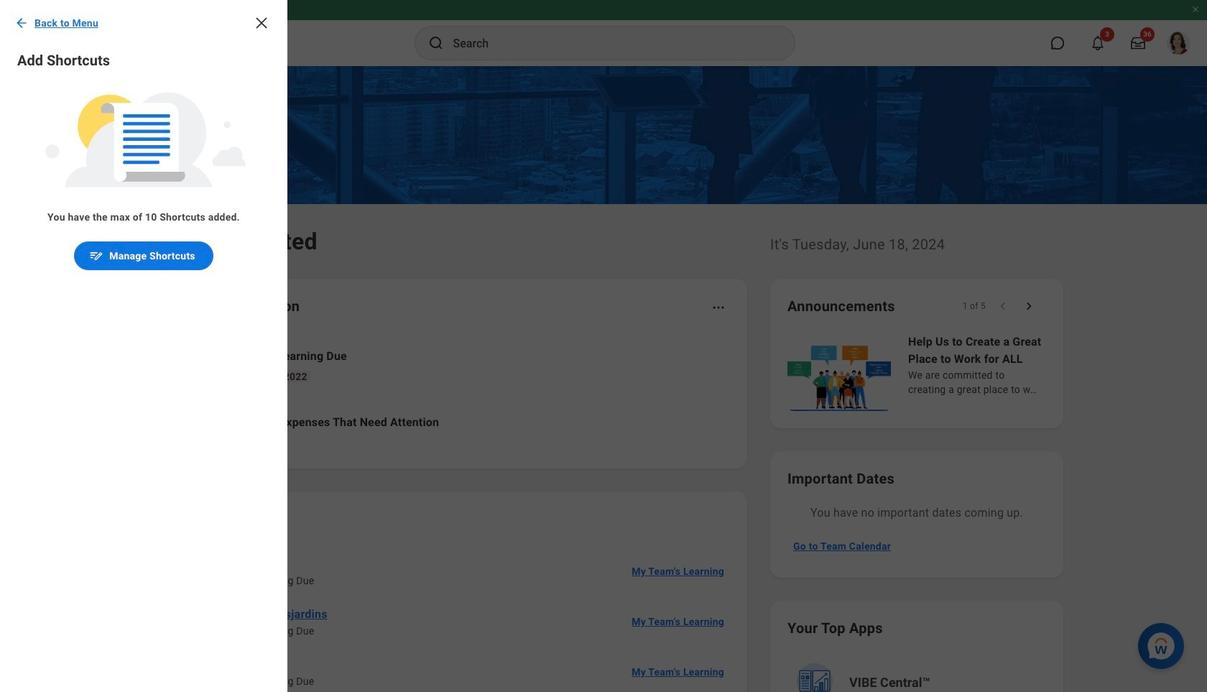 Task type: describe. For each thing, give the bounding box(es) containing it.
x image
[[253, 14, 270, 32]]

arrow left image
[[14, 16, 29, 30]]

text edit image
[[89, 249, 104, 263]]

profile logan mcneil element
[[1158, 27, 1199, 59]]

inbox large image
[[1131, 36, 1146, 50]]



Task type: locate. For each thing, give the bounding box(es) containing it.
banner
[[0, 0, 1207, 66]]

2 list from the top
[[161, 546, 730, 692]]

0 vertical spatial list
[[161, 336, 730, 451]]

chevron left small image
[[996, 299, 1010, 313]]

global navigation dialog
[[0, 0, 287, 692]]

status
[[963, 300, 986, 312]]

list
[[161, 336, 730, 451], [161, 546, 730, 692]]

chevron right small image
[[1022, 299, 1036, 313]]

1 vertical spatial list
[[161, 546, 730, 692]]

search image
[[427, 34, 444, 52]]

close environment banner image
[[1192, 5, 1200, 14]]

notifications large image
[[1091, 36, 1105, 50]]

1 list from the top
[[161, 336, 730, 451]]

main content
[[0, 66, 1207, 692]]



Task type: vqa. For each thing, say whether or not it's contained in the screenshot.
bottommost list
yes



